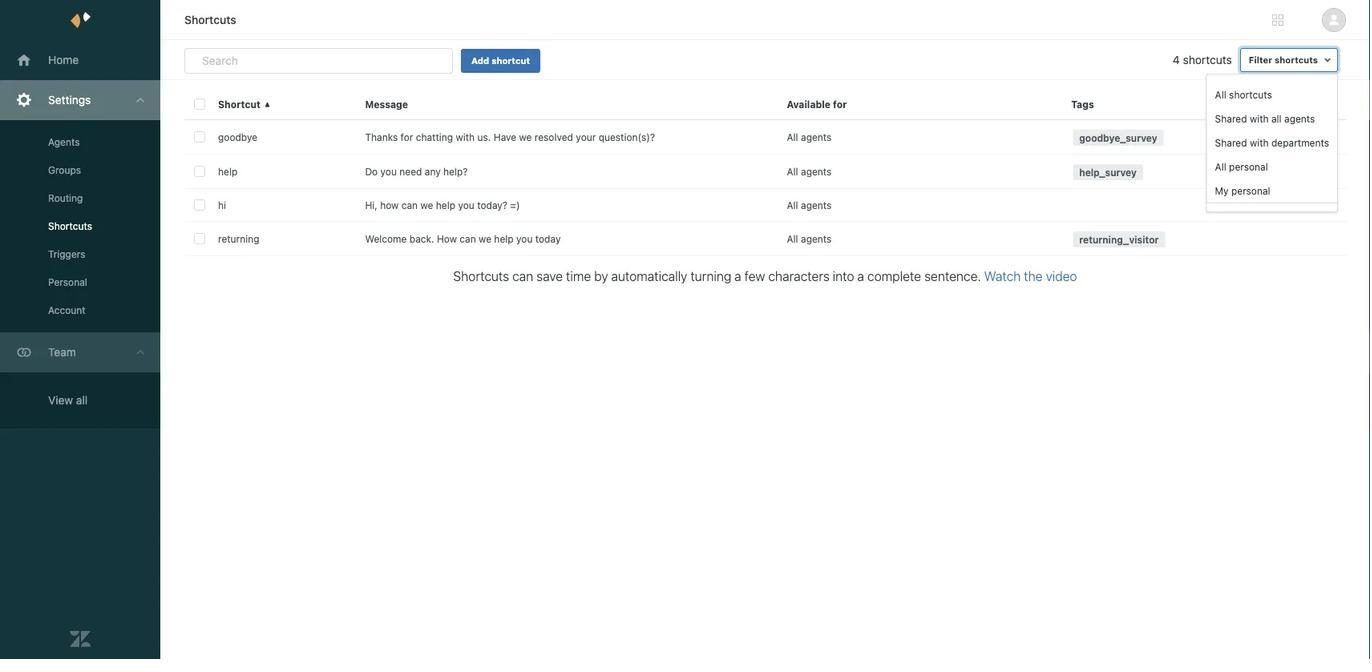 Task type: describe. For each thing, give the bounding box(es) containing it.
thanks
[[365, 131, 398, 143]]

shared for shared with all agents
[[1215, 113, 1247, 124]]

shortcut column header
[[208, 88, 355, 120]]

0 vertical spatial you
[[380, 166, 397, 177]]

row containing goodbye
[[184, 120, 1346, 155]]

hi
[[218, 200, 226, 211]]

chatting
[[416, 131, 453, 143]]

personal for all personal
[[1229, 161, 1268, 172]]

personal for my personal
[[1231, 185, 1270, 196]]

thanks for chatting with us. have we resolved your question(s)?
[[365, 131, 655, 143]]

4
[[1173, 53, 1180, 67]]

today?
[[477, 200, 507, 211]]

filter
[[1249, 55, 1272, 65]]

my
[[1215, 185, 1229, 196]]

2 vertical spatial help
[[494, 233, 514, 245]]

1 vertical spatial help
[[436, 200, 455, 211]]

question(s)?
[[599, 131, 655, 143]]

2 vertical spatial can
[[512, 269, 533, 284]]

all shortcuts
[[1215, 89, 1272, 100]]

departments
[[1272, 137, 1329, 148]]

zendesk products image
[[1272, 14, 1284, 26]]

how
[[437, 233, 457, 245]]

agents for goodbye_survey
[[801, 131, 832, 143]]

with for shared with all agents
[[1250, 113, 1269, 124]]

the
[[1024, 269, 1043, 284]]

row containing hi
[[184, 189, 1346, 222]]

do you need any help?
[[365, 166, 468, 177]]

shortcuts for filter shortcuts
[[1275, 55, 1318, 65]]

1 vertical spatial shortcuts
[[48, 221, 92, 232]]

available for
[[787, 99, 847, 110]]

shortcut
[[492, 56, 530, 66]]

complete
[[867, 269, 921, 284]]

2 horizontal spatial we
[[519, 131, 532, 143]]

triggers
[[48, 249, 85, 260]]

add
[[471, 56, 489, 66]]

by
[[594, 269, 608, 284]]

2 a from the left
[[857, 269, 864, 284]]

goodbye_survey
[[1079, 132, 1157, 144]]

welcome
[[365, 233, 407, 245]]

all agents cell for returning_visitor
[[777, 222, 1062, 256]]

goodbye
[[218, 131, 257, 143]]

into
[[833, 269, 854, 284]]

0 vertical spatial all
[[1272, 113, 1282, 124]]

message
[[365, 99, 408, 110]]

tags column header
[[1062, 88, 1346, 120]]

all for hi, how can we help you today? =)
[[787, 200, 798, 211]]

row containing shortcut
[[184, 88, 1346, 120]]

returning
[[218, 233, 259, 245]]

shortcuts for 4 shortcuts
[[1183, 53, 1232, 67]]

1 vertical spatial you
[[458, 200, 474, 211]]

all for do you need any help?
[[787, 166, 798, 177]]

all personal
[[1215, 161, 1268, 172]]

team
[[48, 346, 76, 359]]

hi,
[[365, 200, 377, 211]]

all for thanks for chatting with us. have we resolved your question(s)?
[[787, 131, 798, 143]]

row containing returning
[[184, 222, 1346, 257]]

returning_visitor
[[1079, 234, 1159, 245]]

groups
[[48, 165, 81, 176]]

shortcut
[[218, 99, 261, 110]]

filter shortcuts button
[[1240, 48, 1338, 72]]

sentence.
[[924, 269, 981, 284]]

have
[[494, 131, 516, 143]]

=)
[[510, 200, 520, 211]]

welcome back. how can we help you today
[[365, 233, 561, 245]]

automatically
[[611, 269, 687, 284]]

Search field
[[202, 54, 424, 68]]

with for shared with departments
[[1250, 137, 1269, 148]]

all agents for =)
[[787, 200, 832, 211]]

shortcuts for all shortcuts
[[1229, 89, 1272, 100]]

all agents cell for goodbye_survey
[[777, 120, 1062, 154]]

agents for help_survey
[[801, 166, 832, 177]]



Task type: vqa. For each thing, say whether or not it's contained in the screenshot.
All for Do you need any help?
yes



Task type: locate. For each thing, give the bounding box(es) containing it.
watch
[[984, 269, 1021, 284]]

0 horizontal spatial for
[[401, 131, 413, 143]]

we down today?
[[479, 233, 491, 245]]

all right view on the left of page
[[76, 394, 88, 407]]

1 vertical spatial all
[[76, 394, 88, 407]]

2 vertical spatial shortcuts
[[453, 269, 509, 284]]

a
[[735, 269, 741, 284], [857, 269, 864, 284]]

table
[[184, 88, 1346, 660]]

1 horizontal spatial for
[[833, 99, 847, 110]]

we right the have
[[519, 131, 532, 143]]

for right available
[[833, 99, 847, 110]]

0 horizontal spatial we
[[420, 200, 433, 211]]

0 horizontal spatial you
[[380, 166, 397, 177]]

you right do
[[380, 166, 397, 177]]

0 horizontal spatial shortcuts
[[48, 221, 92, 232]]

shortcuts right 4
[[1183, 53, 1232, 67]]

all agents for resolved
[[787, 131, 832, 143]]

0 vertical spatial shortcuts
[[184, 13, 236, 26]]

1 horizontal spatial we
[[479, 233, 491, 245]]

settings
[[48, 93, 91, 107]]

all
[[1215, 89, 1226, 100], [787, 131, 798, 143], [1215, 161, 1226, 172], [787, 166, 798, 177], [787, 200, 798, 211], [787, 233, 798, 245]]

shortcuts up the shared with all agents
[[1229, 89, 1272, 100]]

2 vertical spatial we
[[479, 233, 491, 245]]

2 row from the top
[[184, 120, 1346, 155]]

help down =)
[[494, 233, 514, 245]]

4 all agents from the top
[[787, 233, 832, 245]]

view all
[[48, 394, 88, 407]]

2 horizontal spatial you
[[516, 233, 533, 245]]

hi, how can we help you today? =)
[[365, 200, 520, 211]]

3 all agents from the top
[[787, 200, 832, 211]]

0 vertical spatial personal
[[1229, 161, 1268, 172]]

help up how
[[436, 200, 455, 211]]

table containing shortcuts can save time by automatically turning a few characters into a complete sentence.
[[184, 88, 1346, 660]]

routing
[[48, 193, 83, 204]]

1 a from the left
[[735, 269, 741, 284]]

today
[[535, 233, 561, 245]]

0 horizontal spatial all
[[76, 394, 88, 407]]

row
[[184, 88, 1346, 120], [184, 120, 1346, 155], [184, 155, 1346, 189], [184, 189, 1346, 222], [184, 222, 1346, 257]]

0 vertical spatial shared
[[1215, 113, 1247, 124]]

shortcuts
[[1183, 53, 1232, 67], [1275, 55, 1318, 65], [1229, 89, 1272, 100]]

1 horizontal spatial can
[[460, 233, 476, 245]]

shared
[[1215, 113, 1247, 124], [1215, 137, 1247, 148]]

filter shortcuts
[[1249, 55, 1318, 65]]

personal up the my personal
[[1229, 161, 1268, 172]]

for for thanks
[[401, 131, 413, 143]]

account
[[48, 305, 85, 316]]

2 all agents from the top
[[787, 166, 832, 177]]

agents for returning_visitor
[[801, 233, 832, 245]]

for for available
[[833, 99, 847, 110]]

you left the today
[[516, 233, 533, 245]]

your
[[576, 131, 596, 143]]

all agents cell
[[777, 120, 1062, 154], [777, 155, 1062, 188], [777, 189, 1062, 221], [777, 222, 1062, 256]]

1 row from the top
[[184, 88, 1346, 120]]

you
[[380, 166, 397, 177], [458, 200, 474, 211], [516, 233, 533, 245]]

save
[[536, 269, 563, 284]]

2 horizontal spatial shortcuts
[[453, 269, 509, 284]]

1 horizontal spatial a
[[857, 269, 864, 284]]

0 horizontal spatial help
[[218, 166, 238, 177]]

4 all agents cell from the top
[[777, 222, 1062, 256]]

1 vertical spatial for
[[401, 131, 413, 143]]

help
[[218, 166, 238, 177], [436, 200, 455, 211], [494, 233, 514, 245]]

for
[[833, 99, 847, 110], [401, 131, 413, 143]]

all agents
[[787, 131, 832, 143], [787, 166, 832, 177], [787, 200, 832, 211], [787, 233, 832, 245]]

0 vertical spatial help
[[218, 166, 238, 177]]

my personal
[[1215, 185, 1270, 196]]

2 all agents cell from the top
[[777, 155, 1062, 188]]

4 shortcuts
[[1173, 53, 1232, 67]]

1 horizontal spatial all
[[1272, 113, 1282, 124]]

few
[[745, 269, 765, 284]]

add shortcut
[[471, 56, 530, 66]]

tags
[[1071, 99, 1094, 110]]

row containing help
[[184, 155, 1346, 189]]

4 row from the top
[[184, 189, 1346, 222]]

view
[[48, 394, 73, 407]]

2 horizontal spatial can
[[512, 269, 533, 284]]

can
[[401, 200, 418, 211], [460, 233, 476, 245], [512, 269, 533, 284]]

for right "thanks"
[[401, 131, 413, 143]]

with up shared with departments
[[1250, 113, 1269, 124]]

time
[[566, 269, 591, 284]]

0 horizontal spatial can
[[401, 200, 418, 211]]

shortcuts can save time by automatically turning a few characters into a complete sentence. watch the video
[[453, 269, 1077, 284]]

2 horizontal spatial help
[[494, 233, 514, 245]]

personal
[[48, 277, 87, 288]]

home
[[48, 53, 79, 67]]

turning
[[691, 269, 731, 284]]

with left us.
[[456, 131, 475, 143]]

you left today?
[[458, 200, 474, 211]]

cell
[[1062, 189, 1346, 221]]

with inside row
[[456, 131, 475, 143]]

5 row from the top
[[184, 222, 1346, 257]]

shared with all agents
[[1215, 113, 1315, 124]]

any
[[425, 166, 441, 177]]

with
[[1250, 113, 1269, 124], [456, 131, 475, 143], [1250, 137, 1269, 148]]

1 all agents from the top
[[787, 131, 832, 143]]

all
[[1272, 113, 1282, 124], [76, 394, 88, 407]]

shortcuts inside filter shortcuts button
[[1275, 55, 1318, 65]]

need
[[400, 166, 422, 177]]

back.
[[409, 233, 434, 245]]

shortcuts right filter
[[1275, 55, 1318, 65]]

us.
[[477, 131, 491, 143]]

2 vertical spatial you
[[516, 233, 533, 245]]

for inside column header
[[833, 99, 847, 110]]

shortcuts
[[184, 13, 236, 26], [48, 221, 92, 232], [453, 269, 509, 284]]

0 vertical spatial we
[[519, 131, 532, 143]]

agents
[[48, 137, 80, 148]]

2 shared from the top
[[1215, 137, 1247, 148]]

add shortcut button
[[461, 49, 540, 73]]

3 row from the top
[[184, 155, 1346, 189]]

watch the video link
[[984, 269, 1077, 284]]

0 vertical spatial for
[[833, 99, 847, 110]]

characters
[[768, 269, 830, 284]]

1 horizontal spatial you
[[458, 200, 474, 211]]

1 vertical spatial we
[[420, 200, 433, 211]]

0 horizontal spatial a
[[735, 269, 741, 284]]

all agents cell for help_survey
[[777, 155, 1062, 188]]

1 vertical spatial personal
[[1231, 185, 1270, 196]]

available
[[787, 99, 831, 110]]

1 horizontal spatial help
[[436, 200, 455, 211]]

help_survey
[[1079, 167, 1137, 178]]

personal
[[1229, 161, 1268, 172], [1231, 185, 1270, 196]]

video
[[1046, 269, 1077, 284]]

with down the shared with all agents
[[1250, 137, 1269, 148]]

help up the hi
[[218, 166, 238, 177]]

message column header
[[355, 88, 777, 120]]

1 vertical spatial shared
[[1215, 137, 1247, 148]]

1 vertical spatial can
[[460, 233, 476, 245]]

agents
[[1284, 113, 1315, 124], [801, 131, 832, 143], [801, 166, 832, 177], [801, 200, 832, 211], [801, 233, 832, 245]]

we up back.
[[420, 200, 433, 211]]

personal down all personal
[[1231, 185, 1270, 196]]

shared down all shortcuts
[[1215, 113, 1247, 124]]

1 horizontal spatial shortcuts
[[184, 13, 236, 26]]

all agents for today
[[787, 233, 832, 245]]

shared with departments
[[1215, 137, 1329, 148]]

how
[[380, 200, 399, 211]]

all up shared with departments
[[1272, 113, 1282, 124]]

3 all agents cell from the top
[[777, 189, 1062, 221]]

shared up all personal
[[1215, 137, 1247, 148]]

1 all agents cell from the top
[[777, 120, 1062, 154]]

shortcuts inside "table"
[[453, 269, 509, 284]]

shared for shared with departments
[[1215, 137, 1247, 148]]

all for welcome back. how can we help you today
[[787, 233, 798, 245]]

available for column header
[[777, 88, 1062, 120]]

a left few
[[735, 269, 741, 284]]

1 shared from the top
[[1215, 113, 1247, 124]]

a right into
[[857, 269, 864, 284]]

0 vertical spatial can
[[401, 200, 418, 211]]

we
[[519, 131, 532, 143], [420, 200, 433, 211], [479, 233, 491, 245]]

do
[[365, 166, 378, 177]]

help?
[[443, 166, 468, 177]]

resolved
[[535, 131, 573, 143]]

all for shared with departments
[[1215, 161, 1226, 172]]



